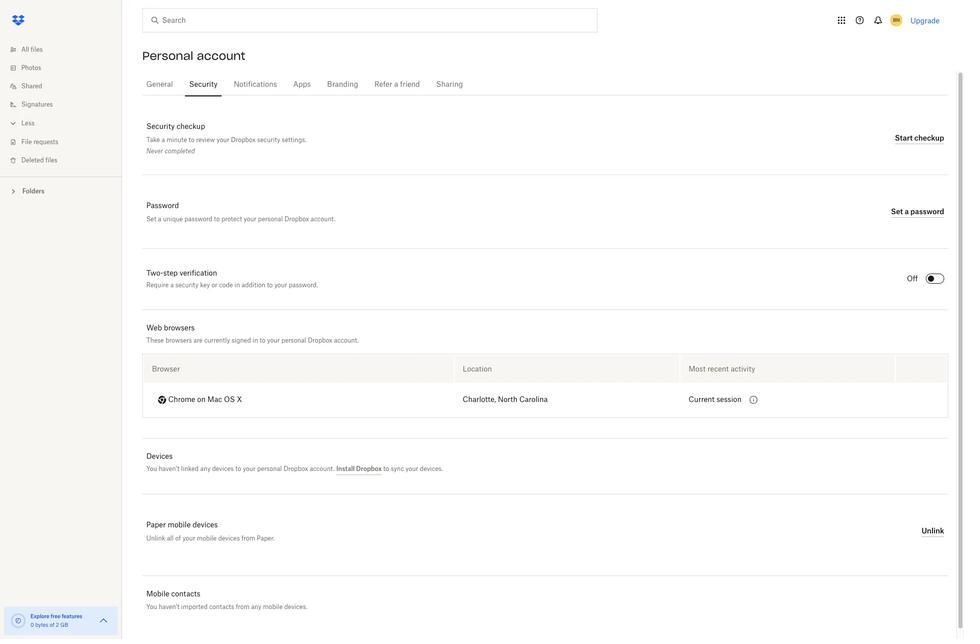 Task type: locate. For each thing, give the bounding box(es) containing it.
2 vertical spatial mobile
[[263, 604, 283, 611]]

devices.
[[420, 465, 443, 473], [284, 604, 307, 611]]

security left settings.
[[257, 136, 280, 144]]

contacts right imported
[[209, 604, 234, 611]]

start checkup button
[[895, 132, 944, 144]]

0 vertical spatial haven't
[[159, 465, 179, 473]]

1 vertical spatial in
[[253, 337, 258, 345]]

2 haven't from the top
[[159, 604, 179, 611]]

0 horizontal spatial files
[[31, 47, 43, 53]]

from right imported
[[236, 604, 250, 611]]

current
[[689, 397, 715, 404]]

1 horizontal spatial checkup
[[914, 133, 944, 142]]

0 horizontal spatial password
[[185, 215, 212, 223]]

browsers
[[164, 324, 195, 332], [166, 337, 192, 345]]

1 vertical spatial account.
[[334, 337, 359, 345]]

checkup inside button
[[914, 133, 944, 142]]

a for minute
[[162, 136, 165, 144]]

you
[[146, 465, 157, 473], [146, 604, 157, 611]]

personal inside devices you haven't linked any devices to your personal dropbox account. install dropbox to sync your devices.
[[257, 465, 282, 473]]

all
[[167, 535, 174, 543]]

1 vertical spatial checkup
[[914, 133, 944, 142]]

security inside tab
[[189, 81, 218, 88]]

to left sync
[[383, 465, 389, 473]]

browsers up are at the bottom
[[164, 324, 195, 332]]

settings.
[[282, 136, 307, 144]]

haven't
[[159, 465, 179, 473], [159, 604, 179, 611]]

0 horizontal spatial in
[[235, 283, 240, 289]]

to
[[189, 136, 194, 144], [214, 215, 220, 223], [267, 283, 273, 289], [260, 337, 265, 345], [235, 465, 241, 473], [383, 465, 389, 473]]

list
[[0, 35, 122, 177]]

checkup for start checkup
[[914, 133, 944, 142]]

1 vertical spatial personal
[[281, 337, 306, 345]]

to right the linked
[[235, 465, 241, 473]]

1 horizontal spatial security
[[257, 136, 280, 144]]

you down devices
[[146, 465, 157, 473]]

a inside button
[[905, 207, 909, 216]]

end session element
[[896, 356, 947, 383]]

to inside two-step verification require a security key or code in addition to your password.
[[267, 283, 273, 289]]

files
[[31, 47, 43, 53], [46, 158, 57, 164]]

checkup for security checkup
[[177, 123, 205, 131]]

0 vertical spatial personal
[[258, 215, 283, 223]]

files for all files
[[31, 47, 43, 53]]

unlink all of your mobile devices from paper.
[[146, 535, 274, 543]]

require
[[146, 283, 169, 289]]

requests
[[33, 139, 58, 145]]

to right addition
[[267, 283, 273, 289]]

1 vertical spatial of
[[50, 624, 54, 629]]

to left review
[[189, 136, 194, 144]]

a
[[394, 81, 398, 88], [162, 136, 165, 144], [905, 207, 909, 216], [158, 215, 161, 223], [170, 283, 174, 289]]

tab list containing general
[[142, 71, 948, 97]]

to left protect
[[214, 215, 220, 223]]

1 horizontal spatial of
[[175, 535, 181, 543]]

haven't inside mobile contacts you haven't imported contacts from any mobile devices.
[[159, 604, 179, 611]]

0 horizontal spatial set
[[146, 215, 156, 223]]

set
[[891, 207, 903, 216], [146, 215, 156, 223]]

devices. inside mobile contacts you haven't imported contacts from any mobile devices.
[[284, 604, 307, 611]]

0 horizontal spatial mobile
[[168, 523, 191, 530]]

personal
[[142, 49, 193, 63]]

signatures link
[[8, 96, 122, 114]]

security for security
[[189, 81, 218, 88]]

devices inside devices you haven't linked any devices to your personal dropbox account. install dropbox to sync your devices.
[[212, 465, 234, 473]]

browsers left are at the bottom
[[166, 337, 192, 345]]

sharing tab
[[432, 73, 467, 97]]

in right signed
[[253, 337, 258, 345]]

0 horizontal spatial any
[[200, 465, 210, 473]]

of left the 2
[[50, 624, 54, 629]]

less image
[[8, 118, 18, 129]]

unlink button
[[922, 526, 944, 538]]

0 horizontal spatial checkup
[[177, 123, 205, 131]]

files right 'deleted'
[[46, 158, 57, 164]]

1 horizontal spatial files
[[46, 158, 57, 164]]

mac
[[208, 397, 222, 404]]

password
[[910, 207, 944, 216], [185, 215, 212, 223]]

1 vertical spatial haven't
[[159, 604, 179, 611]]

contacts up imported
[[171, 590, 200, 599]]

web browsers these browsers are currently signed in to your personal dropbox account.
[[146, 324, 359, 345]]

0 vertical spatial checkup
[[177, 123, 205, 131]]

notifications tab
[[230, 73, 281, 97]]

from
[[241, 535, 255, 543], [236, 604, 250, 611]]

0 horizontal spatial security
[[175, 283, 198, 289]]

take
[[146, 136, 160, 144]]

from for contacts
[[236, 604, 250, 611]]

checkup up minute
[[177, 123, 205, 131]]

bytes
[[35, 624, 48, 629]]

to right signed
[[260, 337, 265, 345]]

all
[[21, 47, 29, 53]]

2 vertical spatial personal
[[257, 465, 282, 473]]

1 horizontal spatial any
[[251, 604, 261, 611]]

paper.
[[257, 535, 274, 543]]

a inside take a minute to review your dropbox security settings. never completed
[[162, 136, 165, 144]]

1 haven't from the top
[[159, 465, 179, 473]]

os
[[224, 397, 235, 404]]

0 vertical spatial from
[[241, 535, 255, 543]]

0 vertical spatial security
[[257, 136, 280, 144]]

start
[[895, 133, 913, 142]]

files right all
[[31, 47, 43, 53]]

0 horizontal spatial security
[[146, 123, 175, 131]]

a inside tab
[[394, 81, 398, 88]]

1 horizontal spatial contacts
[[209, 604, 234, 611]]

two-
[[146, 270, 163, 277]]

0 horizontal spatial contacts
[[171, 590, 200, 599]]

code
[[219, 283, 233, 289]]

0 horizontal spatial of
[[50, 624, 54, 629]]

devices
[[212, 465, 234, 473], [193, 523, 218, 530], [218, 535, 240, 543]]

branding tab
[[323, 73, 362, 97]]

0 vertical spatial security
[[189, 81, 218, 88]]

0 vertical spatial of
[[175, 535, 181, 543]]

1 horizontal spatial mobile
[[197, 535, 217, 543]]

your inside web browsers these browsers are currently signed in to your personal dropbox account.
[[267, 337, 280, 345]]

key
[[200, 283, 210, 289]]

2 vertical spatial devices
[[218, 535, 240, 543]]

devices
[[146, 452, 173, 461]]

security
[[189, 81, 218, 88], [146, 123, 175, 131]]

devices up the unlink all of your mobile devices from paper.
[[193, 523, 218, 530]]

in inside web browsers these browsers are currently signed in to your personal dropbox account.
[[253, 337, 258, 345]]

unlink
[[922, 527, 944, 535], [146, 535, 165, 543]]

1 horizontal spatial set
[[891, 207, 903, 216]]

features
[[62, 614, 82, 620]]

most
[[689, 365, 706, 373]]

1 you from the top
[[146, 465, 157, 473]]

0 vertical spatial in
[[235, 283, 240, 289]]

0 vertical spatial mobile
[[168, 523, 191, 530]]

1 vertical spatial from
[[236, 604, 250, 611]]

2 you from the top
[[146, 604, 157, 611]]

review
[[196, 136, 215, 144]]

0 vertical spatial files
[[31, 47, 43, 53]]

1 vertical spatial security
[[146, 123, 175, 131]]

sharing
[[436, 81, 463, 88]]

haven't down devices
[[159, 465, 179, 473]]

personal account
[[142, 49, 245, 63]]

set a password button
[[891, 206, 944, 218]]

from left paper.
[[241, 535, 255, 543]]

2 horizontal spatial mobile
[[263, 604, 283, 611]]

security up take at the top of the page
[[146, 123, 175, 131]]

checkup right start
[[914, 133, 944, 142]]

mobile
[[168, 523, 191, 530], [197, 535, 217, 543], [263, 604, 283, 611]]

account.
[[311, 215, 336, 223], [334, 337, 359, 345], [310, 465, 335, 473]]

security for security checkup
[[146, 123, 175, 131]]

devices right the linked
[[212, 465, 234, 473]]

shared link
[[8, 77, 122, 96]]

notifications
[[234, 81, 277, 88]]

1 horizontal spatial unlink
[[922, 527, 944, 535]]

file requests link
[[8, 133, 122, 151]]

security checkup
[[146, 123, 205, 131]]

1 horizontal spatial devices.
[[420, 465, 443, 473]]

your inside take a minute to review your dropbox security settings. never completed
[[217, 136, 229, 144]]

0 horizontal spatial devices.
[[284, 604, 307, 611]]

set inside button
[[891, 207, 903, 216]]

mobile
[[146, 590, 169, 599]]

from inside mobile contacts you haven't imported contacts from any mobile devices.
[[236, 604, 250, 611]]

1 vertical spatial files
[[46, 158, 57, 164]]

0 horizontal spatial unlink
[[146, 535, 165, 543]]

security down verification
[[175, 283, 198, 289]]

checkup
[[177, 123, 205, 131], [914, 133, 944, 142]]

devices for devices
[[212, 465, 234, 473]]

2 vertical spatial account.
[[310, 465, 335, 473]]

a inside two-step verification require a security key or code in addition to your password.
[[170, 283, 174, 289]]

two-step verification require a security key or code in addition to your password.
[[146, 270, 318, 289]]

1 vertical spatial you
[[146, 604, 157, 611]]

tab list
[[142, 71, 948, 97]]

list containing all files
[[0, 35, 122, 177]]

recent
[[708, 365, 729, 373]]

most recent activity
[[689, 365, 755, 373]]

1 horizontal spatial password
[[910, 207, 944, 216]]

security tab
[[185, 73, 222, 97]]

from for all
[[241, 535, 255, 543]]

charlotte, north carolina
[[463, 397, 548, 404]]

0 vertical spatial any
[[200, 465, 210, 473]]

1 horizontal spatial security
[[189, 81, 218, 88]]

1 vertical spatial security
[[175, 283, 198, 289]]

0 vertical spatial devices
[[212, 465, 234, 473]]

devices left paper.
[[218, 535, 240, 543]]

security down personal account
[[189, 81, 218, 88]]

dropbox
[[231, 136, 256, 144], [284, 215, 309, 223], [308, 337, 332, 345], [284, 465, 308, 473], [356, 465, 382, 473]]

of right all
[[175, 535, 181, 543]]

step
[[163, 270, 178, 277]]

1 vertical spatial any
[[251, 604, 261, 611]]

0 vertical spatial you
[[146, 465, 157, 473]]

start checkup
[[895, 133, 944, 142]]

1 vertical spatial devices.
[[284, 604, 307, 611]]

you down mobile
[[146, 604, 157, 611]]

apps tab
[[289, 73, 315, 97]]

haven't down mobile
[[159, 604, 179, 611]]

apps
[[293, 81, 311, 88]]

are
[[194, 337, 203, 345]]

free
[[51, 614, 60, 620]]

in right code
[[235, 283, 240, 289]]

1 horizontal spatial in
[[253, 337, 258, 345]]

in
[[235, 283, 240, 289], [253, 337, 258, 345]]

set for set a unique password to protect your personal dropbox account.
[[146, 215, 156, 223]]

sync
[[391, 465, 404, 473]]

0 vertical spatial devices.
[[420, 465, 443, 473]]

of inside explore free features 0 bytes of 2 gb
[[50, 624, 54, 629]]

account. inside web browsers these browsers are currently signed in to your personal dropbox account.
[[334, 337, 359, 345]]



Task type: vqa. For each thing, say whether or not it's contained in the screenshot.
Unzip files
no



Task type: describe. For each thing, give the bounding box(es) containing it.
signatures
[[21, 102, 53, 108]]

your inside two-step verification require a security key or code in addition to your password.
[[274, 283, 287, 289]]

location
[[463, 365, 492, 373]]

explore
[[30, 614, 49, 620]]

1 vertical spatial contacts
[[209, 604, 234, 611]]

set for set a password
[[891, 207, 903, 216]]

0 vertical spatial contacts
[[171, 590, 200, 599]]

these
[[146, 337, 164, 345]]

charlotte,
[[463, 397, 496, 404]]

upgrade link
[[911, 16, 940, 25]]

take a minute to review your dropbox security settings. never completed
[[146, 136, 307, 155]]

0 vertical spatial account.
[[311, 215, 336, 223]]

devices for unlink
[[218, 535, 240, 543]]

account. inside devices you haven't linked any devices to your personal dropbox account. install dropbox to sync your devices.
[[310, 465, 335, 473]]

less
[[21, 120, 35, 127]]

files for deleted files
[[46, 158, 57, 164]]

dropbox inside take a minute to review your dropbox security settings. never completed
[[231, 136, 256, 144]]

never
[[146, 147, 163, 155]]

mobile inside mobile contacts you haven't imported contacts from any mobile devices.
[[263, 604, 283, 611]]

web
[[146, 324, 162, 332]]

explore free features 0 bytes of 2 gb
[[30, 614, 82, 629]]

upgrade
[[911, 16, 940, 25]]

x
[[237, 397, 242, 404]]

haven't inside devices you haven't linked any devices to your personal dropbox account. install dropbox to sync your devices.
[[159, 465, 179, 473]]

branding
[[327, 81, 358, 88]]

install dropbox link
[[336, 465, 382, 476]]

currently
[[204, 337, 230, 345]]

unlink for unlink all of your mobile devices from paper.
[[146, 535, 165, 543]]

addition
[[242, 283, 265, 289]]

any inside mobile contacts you haven't imported contacts from any mobile devices.
[[251, 604, 261, 611]]

chrome on mac os x
[[168, 397, 242, 404]]

install
[[336, 465, 355, 473]]

a for password
[[905, 207, 909, 216]]

protect
[[221, 215, 242, 223]]

folders button
[[0, 183, 122, 199]]

in inside two-step verification require a security key or code in addition to your password.
[[235, 283, 240, 289]]

you inside mobile contacts you haven't imported contacts from any mobile devices.
[[146, 604, 157, 611]]

imported
[[181, 604, 208, 611]]

1 vertical spatial devices
[[193, 523, 218, 530]]

friend
[[400, 81, 420, 88]]

deleted files link
[[8, 151, 122, 170]]

unique
[[163, 215, 183, 223]]

signed
[[232, 337, 251, 345]]

to inside take a minute to review your dropbox security settings. never completed
[[189, 136, 194, 144]]

account
[[197, 49, 245, 63]]

file
[[21, 139, 32, 145]]

to inside web browsers these browsers are currently signed in to your personal dropbox account.
[[260, 337, 265, 345]]

off
[[907, 276, 918, 283]]

browser
[[152, 365, 180, 373]]

password inside button
[[910, 207, 944, 216]]

photos
[[21, 65, 41, 71]]

all files
[[21, 47, 43, 53]]

minute
[[167, 136, 187, 144]]

chrome
[[168, 397, 195, 404]]

1 vertical spatial mobile
[[197, 535, 217, 543]]

all files link
[[8, 41, 122, 59]]

dropbox image
[[8, 10, 28, 30]]

set a unique password to protect your personal dropbox account.
[[146, 215, 336, 223]]

personal inside web browsers these browsers are currently signed in to your personal dropbox account.
[[281, 337, 306, 345]]

on
[[197, 397, 206, 404]]

1 vertical spatial browsers
[[166, 337, 192, 345]]

linked
[[181, 465, 199, 473]]

refer a friend
[[374, 81, 420, 88]]

verification
[[180, 270, 217, 277]]

deleted
[[21, 158, 44, 164]]

current session
[[689, 397, 742, 404]]

devices. inside devices you haven't linked any devices to your personal dropbox account. install dropbox to sync your devices.
[[420, 465, 443, 473]]

a for unique
[[158, 215, 161, 223]]

carolina
[[519, 397, 548, 404]]

devices you haven't linked any devices to your personal dropbox account. install dropbox to sync your devices.
[[146, 452, 443, 473]]

any inside devices you haven't linked any devices to your personal dropbox account. install dropbox to sync your devices.
[[200, 465, 210, 473]]

Search text field
[[162, 15, 576, 26]]

quota usage element
[[10, 613, 26, 630]]

north
[[498, 397, 517, 404]]

0 vertical spatial browsers
[[164, 324, 195, 332]]

dropbox inside web browsers these browsers are currently signed in to your personal dropbox account.
[[308, 337, 332, 345]]

or
[[212, 283, 217, 289]]

session
[[717, 397, 742, 404]]

photos link
[[8, 59, 122, 77]]

activity
[[731, 365, 755, 373]]

shared
[[21, 83, 42, 89]]

bn
[[893, 17, 900, 23]]

password.
[[289, 283, 318, 289]]

you inside devices you haven't linked any devices to your personal dropbox account. install dropbox to sync your devices.
[[146, 465, 157, 473]]

unlink for unlink
[[922, 527, 944, 535]]

refer a friend tab
[[370, 73, 424, 97]]

password
[[146, 203, 179, 210]]

security inside take a minute to review your dropbox security settings. never completed
[[257, 136, 280, 144]]

a for friend
[[394, 81, 398, 88]]

security inside two-step verification require a security key or code in addition to your password.
[[175, 283, 198, 289]]

bn button
[[888, 12, 904, 28]]

general
[[146, 81, 173, 88]]

refer
[[374, 81, 392, 88]]

file requests
[[21, 139, 58, 145]]

2
[[56, 624, 59, 629]]

deleted files
[[21, 158, 57, 164]]

set a password
[[891, 207, 944, 216]]

mobile contacts you haven't imported contacts from any mobile devices.
[[146, 590, 307, 611]]

gb
[[60, 624, 68, 629]]

0
[[30, 624, 34, 629]]

paper
[[146, 523, 166, 530]]

general tab
[[142, 73, 177, 97]]



